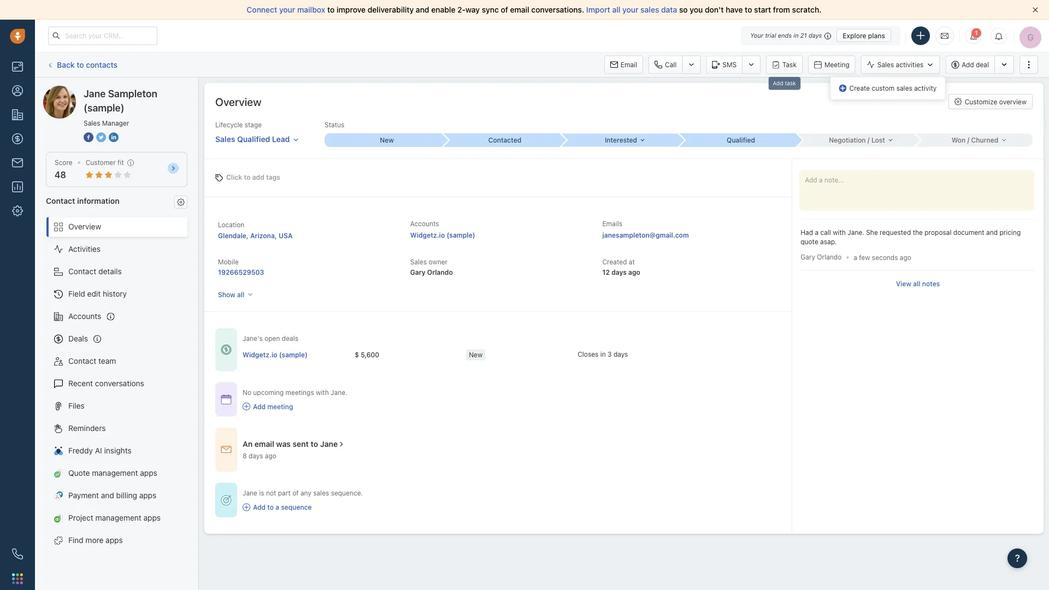 Task type: vqa. For each thing, say whether or not it's contained in the screenshot.
View all notes link
yes



Task type: describe. For each thing, give the bounding box(es) containing it.
mng settings image
[[177, 198, 185, 206]]

won
[[952, 137, 966, 144]]

twitter circled image
[[96, 131, 106, 143]]

deals
[[282, 335, 299, 343]]

contact for contact information
[[46, 196, 75, 205]]

1 horizontal spatial of
[[501, 5, 509, 14]]

sampleton inside jane sampleton (sample)
[[108, 87, 157, 99]]

add meeting link
[[243, 402, 348, 412]]

0 vertical spatial and
[[416, 5, 430, 14]]

container_wx8msf4aqz5i3rn1 image right sent
[[338, 441, 346, 449]]

0 vertical spatial new
[[380, 137, 394, 144]]

management for quote
[[92, 469, 138, 478]]

jane inside jane sampleton (sample)
[[84, 87, 106, 99]]

/ for negotiation
[[868, 137, 870, 144]]

your
[[751, 32, 764, 39]]

sent
[[293, 440, 309, 449]]

notes
[[923, 280, 941, 288]]

won / churned link
[[915, 134, 1034, 147]]

add to a sequence
[[253, 504, 312, 512]]

widgetz.io (sample)
[[243, 351, 308, 359]]

details
[[98, 267, 122, 276]]

team
[[98, 357, 116, 366]]

mobile
[[218, 258, 239, 266]]

close image
[[1034, 7, 1039, 13]]

customize
[[966, 98, 998, 106]]

jane. for call
[[848, 229, 865, 237]]

data
[[662, 5, 678, 14]]

janesampleton@gmail.com
[[603, 231, 689, 239]]

requested
[[881, 229, 912, 237]]

0 vertical spatial all
[[613, 5, 621, 14]]

lost
[[872, 137, 886, 144]]

add for add deal
[[963, 61, 975, 69]]

activities
[[68, 245, 101, 254]]

add for add meeting
[[253, 403, 266, 411]]

document
[[954, 229, 985, 237]]

jane is not part of any sales sequence.
[[243, 490, 363, 497]]

you
[[690, 5, 703, 14]]

ends
[[779, 32, 792, 39]]

mobile 19266529503
[[218, 258, 264, 276]]

edit
[[87, 290, 101, 299]]

activity
[[915, 84, 937, 92]]

location glendale, arizona, usa
[[218, 221, 293, 240]]

at
[[629, 258, 635, 266]]

contact details
[[68, 267, 122, 276]]

she
[[867, 229, 879, 237]]

email
[[621, 61, 638, 69]]

emails
[[603, 220, 623, 228]]

(sample) inside accounts widgetz.io (sample)
[[447, 231, 476, 239]]

0 horizontal spatial and
[[101, 491, 114, 500]]

0 vertical spatial sales
[[641, 5, 660, 14]]

meeting
[[825, 61, 850, 69]]

call link
[[649, 56, 683, 74]]

plans
[[869, 32, 886, 39]]

ago inside created at 12 days ago
[[629, 269, 641, 276]]

container_wx8msf4aqz5i3rn1 image left "no"
[[221, 394, 232, 405]]

1 horizontal spatial email
[[511, 5, 530, 14]]

not
[[266, 490, 276, 497]]

phone element
[[7, 544, 28, 565]]

tags
[[266, 174, 280, 181]]

glendale, arizona, usa link
[[218, 232, 293, 240]]

meeting button
[[809, 56, 856, 74]]

$ 5,600
[[355, 351, 380, 359]]

field
[[68, 290, 85, 299]]

$
[[355, 351, 359, 359]]

sales for sales activities
[[878, 61, 895, 69]]

back to contacts link
[[46, 56, 118, 73]]

conversations
[[95, 379, 144, 388]]

19266529503 link
[[218, 269, 264, 276]]

widgetz.io inside row
[[243, 351, 278, 359]]

create
[[850, 84, 871, 92]]

meeting
[[268, 403, 293, 411]]

way
[[466, 5, 480, 14]]

jane's open deals
[[243, 335, 299, 343]]

contact team
[[68, 357, 116, 366]]

stage
[[245, 121, 262, 129]]

project
[[68, 514, 93, 523]]

days right 21
[[809, 32, 823, 39]]

files
[[68, 402, 85, 411]]

container_wx8msf4aqz5i3rn1 image left '8'
[[221, 445, 232, 456]]

with for meetings
[[316, 389, 329, 396]]

2 horizontal spatial a
[[854, 254, 858, 261]]

freddy ai insights
[[68, 447, 132, 456]]

days right 3
[[614, 351, 629, 358]]

payment
[[68, 491, 99, 500]]

is
[[259, 490, 264, 497]]

apps for find more apps
[[106, 536, 123, 545]]

recent conversations
[[68, 379, 144, 388]]

widgetz.io inside accounts widgetz.io (sample)
[[411, 231, 445, 239]]

container_wx8msf4aqz5i3rn1 image left widgetz.io (sample)
[[221, 345, 232, 356]]

row containing closes in 3 days
[[243, 344, 690, 367]]

jane. for meetings
[[331, 389, 348, 396]]

jane right sent
[[320, 440, 338, 449]]

don't
[[705, 5, 724, 14]]

in inside row
[[601, 351, 606, 358]]

/ for won
[[968, 137, 970, 144]]

had
[[801, 229, 814, 237]]

management for project
[[95, 514, 142, 523]]

usa
[[279, 232, 293, 240]]

email button
[[605, 56, 644, 74]]

accounts for accounts
[[68, 312, 101, 321]]

days inside created at 12 days ago
[[612, 269, 627, 276]]

0 horizontal spatial container_wx8msf4aqz5i3rn1 image
[[221, 495, 232, 506]]

3
[[608, 351, 612, 358]]

interested
[[605, 137, 638, 144]]

click to add tags
[[226, 174, 280, 181]]

0 vertical spatial orlando
[[818, 253, 842, 261]]

sales inside sales owner gary orlando
[[411, 258, 427, 266]]

8 days ago
[[243, 453, 277, 460]]

sampleton down contacts
[[84, 86, 122, 95]]

1 your from the left
[[279, 5, 296, 14]]

a inside had a call with jane. she requested the proposal document and pricing quote asap.
[[816, 229, 819, 237]]

to right sent
[[311, 440, 318, 449]]

click
[[226, 174, 242, 181]]

start
[[755, 5, 772, 14]]

linkedin circled image
[[109, 131, 119, 143]]

from
[[774, 5, 791, 14]]

jane's
[[243, 335, 263, 343]]

apps for quote management apps
[[140, 469, 157, 478]]

an email was sent to jane
[[243, 440, 338, 449]]

seconds
[[873, 254, 899, 261]]

0 vertical spatial ago
[[901, 254, 912, 261]]

(sample) down deals at the bottom
[[279, 351, 308, 359]]

proposal
[[925, 229, 952, 237]]

improve
[[337, 5, 366, 14]]

(sample) up sales manager
[[84, 102, 124, 113]]

1 horizontal spatial gary
[[801, 253, 816, 261]]

lifecycle stage
[[215, 121, 262, 129]]

facebook circled image
[[84, 131, 94, 143]]

sales activities button
[[862, 56, 941, 74]]

send email image
[[942, 31, 949, 40]]

part
[[278, 490, 291, 497]]

0 horizontal spatial overview
[[68, 222, 101, 231]]

lifecycle
[[215, 121, 243, 129]]



Task type: locate. For each thing, give the bounding box(es) containing it.
phone image
[[12, 549, 23, 560]]

sales left data
[[641, 5, 660, 14]]

jane sampleton (sample) up manager
[[84, 87, 157, 113]]

1 horizontal spatial in
[[794, 32, 799, 39]]

1 vertical spatial with
[[316, 389, 329, 396]]

your trial ends in 21 days
[[751, 32, 823, 39]]

0 vertical spatial management
[[92, 469, 138, 478]]

add for add task
[[774, 80, 784, 86]]

1 vertical spatial jane.
[[331, 389, 348, 396]]

overview up 'activities'
[[68, 222, 101, 231]]

0 horizontal spatial of
[[293, 490, 299, 497]]

0 horizontal spatial accounts
[[68, 312, 101, 321]]

1 horizontal spatial jane.
[[848, 229, 865, 237]]

your right the "import"
[[623, 5, 639, 14]]

1 vertical spatial orlando
[[428, 269, 453, 276]]

sequence
[[281, 504, 312, 512]]

score
[[55, 159, 73, 167]]

to down not
[[268, 504, 274, 512]]

container_wx8msf4aqz5i3rn1 image left add to a sequence
[[243, 504, 250, 512]]

to right mailbox at the top of page
[[328, 5, 335, 14]]

in left 21
[[794, 32, 799, 39]]

with
[[834, 229, 847, 237], [316, 389, 329, 396]]

2 horizontal spatial ago
[[901, 254, 912, 261]]

more
[[86, 536, 104, 545]]

a left call
[[816, 229, 819, 237]]

0 vertical spatial overview
[[215, 95, 262, 108]]

customize overview button
[[949, 94, 1034, 109]]

asap.
[[821, 238, 837, 246]]

add down upcoming
[[253, 403, 266, 411]]

email up 8 days ago
[[255, 440, 274, 449]]

sales
[[878, 61, 895, 69], [84, 119, 100, 127], [215, 135, 235, 144], [411, 258, 427, 266]]

view all notes link
[[897, 279, 941, 289]]

all right view
[[914, 280, 921, 288]]

2 vertical spatial and
[[101, 491, 114, 500]]

0 vertical spatial jane.
[[848, 229, 865, 237]]

0 horizontal spatial your
[[279, 5, 296, 14]]

2 your from the left
[[623, 5, 639, 14]]

1 vertical spatial widgetz.io (sample) link
[[243, 350, 308, 360]]

1 horizontal spatial widgetz.io (sample) link
[[411, 231, 476, 239]]

with right meetings
[[316, 389, 329, 396]]

negotiation / lost link
[[797, 134, 915, 147]]

deal
[[977, 61, 990, 69]]

48
[[55, 170, 66, 180]]

sales down 'lifecycle'
[[215, 135, 235, 144]]

find more apps
[[68, 536, 123, 545]]

contact for contact details
[[68, 267, 96, 276]]

widgetz.io (sample) link inside row
[[243, 350, 308, 360]]

0 vertical spatial email
[[511, 5, 530, 14]]

1 vertical spatial new
[[469, 351, 483, 359]]

1 horizontal spatial sales
[[641, 5, 660, 14]]

container_wx8msf4aqz5i3rn1 image left is
[[221, 495, 232, 506]]

to
[[328, 5, 335, 14], [745, 5, 753, 14], [77, 60, 84, 69], [244, 174, 251, 181], [311, 440, 318, 449], [268, 504, 274, 512]]

add left task
[[774, 80, 784, 86]]

gary down accounts widgetz.io (sample)
[[411, 269, 426, 276]]

with inside had a call with jane. she requested the proposal document and pricing quote asap.
[[834, 229, 847, 237]]

upcoming
[[253, 389, 284, 396]]

jane sampleton (sample) down contacts
[[65, 86, 155, 95]]

container_wx8msf4aqz5i3rn1 image
[[221, 345, 232, 356], [221, 394, 232, 405], [243, 403, 250, 411], [338, 441, 346, 449], [221, 445, 232, 456]]

sales qualified lead link
[[215, 130, 299, 145]]

/ inside won / churned button
[[968, 137, 970, 144]]

0 horizontal spatial widgetz.io
[[243, 351, 278, 359]]

qualified inside qualified link
[[727, 137, 756, 144]]

a left few
[[854, 254, 858, 261]]

2 vertical spatial sales
[[313, 490, 329, 497]]

orlando down owner
[[428, 269, 453, 276]]

sales up facebook circled icon
[[84, 119, 100, 127]]

0 horizontal spatial orlando
[[428, 269, 453, 276]]

jane sampleton (sample)
[[65, 86, 155, 95], [84, 87, 157, 113]]

all for view all notes
[[914, 280, 921, 288]]

ago right seconds on the right top of the page
[[901, 254, 912, 261]]

container_wx8msf4aqz5i3rn1 image
[[221, 495, 232, 506], [243, 504, 250, 512]]

/ left lost
[[868, 137, 870, 144]]

container_wx8msf4aqz5i3rn1 image inside the add to a sequence link
[[243, 504, 250, 512]]

/ inside the negotiation / lost button
[[868, 137, 870, 144]]

0 horizontal spatial new
[[380, 137, 394, 144]]

0 horizontal spatial with
[[316, 389, 329, 396]]

a down not
[[276, 504, 280, 512]]

had a call with jane. she requested the proposal document and pricing quote asap.
[[801, 229, 1022, 246]]

jane. left 'she'
[[848, 229, 865, 237]]

2 horizontal spatial all
[[914, 280, 921, 288]]

0 vertical spatial of
[[501, 5, 509, 14]]

2-
[[458, 5, 466, 14]]

1 vertical spatial gary
[[411, 269, 426, 276]]

ago down was
[[265, 453, 277, 460]]

created at 12 days ago
[[603, 258, 641, 276]]

0 horizontal spatial widgetz.io (sample) link
[[243, 350, 308, 360]]

1 horizontal spatial all
[[613, 5, 621, 14]]

contacts
[[86, 60, 118, 69]]

interested link
[[561, 134, 679, 147]]

5,600
[[361, 351, 380, 359]]

sales owner gary orlando
[[411, 258, 453, 276]]

0 horizontal spatial email
[[255, 440, 274, 449]]

status
[[325, 121, 345, 129]]

1 vertical spatial accounts
[[68, 312, 101, 321]]

widgetz.io (sample) link up owner
[[411, 231, 476, 239]]

0 horizontal spatial in
[[601, 351, 606, 358]]

2 horizontal spatial and
[[987, 229, 999, 237]]

0 horizontal spatial ago
[[265, 453, 277, 460]]

1 horizontal spatial a
[[816, 229, 819, 237]]

management down payment and billing apps on the bottom of the page
[[95, 514, 142, 523]]

(sample) up owner
[[447, 231, 476, 239]]

qualified inside sales qualified lead link
[[237, 135, 270, 144]]

2 vertical spatial contact
[[68, 357, 96, 366]]

contact for contact team
[[68, 357, 96, 366]]

0 vertical spatial accounts
[[411, 220, 439, 228]]

accounts inside accounts widgetz.io (sample)
[[411, 220, 439, 228]]

gary down quote
[[801, 253, 816, 261]]

few
[[860, 254, 871, 261]]

to left add
[[244, 174, 251, 181]]

21
[[801, 32, 808, 39]]

and inside had a call with jane. she requested the proposal document and pricing quote asap.
[[987, 229, 999, 237]]

add meeting
[[253, 403, 293, 411]]

in left 3
[[601, 351, 606, 358]]

1 horizontal spatial new
[[469, 351, 483, 359]]

2 / from the left
[[968, 137, 970, 144]]

jane.
[[848, 229, 865, 237], [331, 389, 348, 396]]

sales left activity
[[897, 84, 913, 92]]

any
[[301, 490, 312, 497]]

1 vertical spatial sales
[[897, 84, 913, 92]]

jane down contacts
[[84, 87, 106, 99]]

add down is
[[253, 504, 266, 512]]

2 horizontal spatial sales
[[897, 84, 913, 92]]

all right show
[[237, 291, 245, 299]]

contact up recent
[[68, 357, 96, 366]]

ago down at in the right of the page
[[629, 269, 641, 276]]

0 horizontal spatial gary
[[411, 269, 426, 276]]

1 vertical spatial a
[[854, 254, 858, 261]]

apps right billing
[[139, 491, 157, 500]]

sms
[[723, 61, 737, 69]]

jane. inside had a call with jane. she requested the proposal document and pricing quote asap.
[[848, 229, 865, 237]]

apps down payment and billing apps on the bottom of the page
[[144, 514, 161, 523]]

days down created at the top right of the page
[[612, 269, 627, 276]]

new link
[[325, 134, 443, 147]]

freshworks switcher image
[[12, 574, 23, 585]]

deals
[[68, 334, 88, 343]]

view
[[897, 280, 912, 288]]

with for call
[[834, 229, 847, 237]]

add inside tooltip
[[774, 80, 784, 86]]

0 horizontal spatial sales
[[313, 490, 329, 497]]

janesampleton@gmail.com link
[[603, 230, 689, 241]]

sampleton up manager
[[108, 87, 157, 99]]

2 vertical spatial all
[[237, 291, 245, 299]]

widgetz.io up owner
[[411, 231, 445, 239]]

find
[[68, 536, 83, 545]]

0 horizontal spatial all
[[237, 291, 245, 299]]

1 horizontal spatial with
[[834, 229, 847, 237]]

activities
[[897, 61, 924, 69]]

0 horizontal spatial qualified
[[237, 135, 270, 144]]

to right back
[[77, 60, 84, 69]]

explore
[[843, 32, 867, 39]]

customize overview
[[966, 98, 1028, 106]]

days right '8'
[[249, 453, 263, 460]]

sms button
[[707, 56, 743, 74]]

jane down back
[[65, 86, 82, 95]]

1 vertical spatial and
[[987, 229, 999, 237]]

jane left is
[[243, 490, 258, 497]]

add inside button
[[963, 61, 975, 69]]

1 horizontal spatial overview
[[215, 95, 262, 108]]

widgetz.io (sample) link down the open
[[243, 350, 308, 360]]

1 horizontal spatial orlando
[[818, 253, 842, 261]]

of right sync
[[501, 5, 509, 14]]

1 horizontal spatial ago
[[629, 269, 641, 276]]

custom
[[873, 84, 895, 92]]

reminders
[[68, 424, 106, 433]]

ago
[[901, 254, 912, 261], [629, 269, 641, 276], [265, 453, 277, 460]]

all inside "link"
[[914, 280, 921, 288]]

enable
[[432, 5, 456, 14]]

1 horizontal spatial accounts
[[411, 220, 439, 228]]

1 vertical spatial widgetz.io
[[243, 351, 278, 359]]

0 horizontal spatial a
[[276, 504, 280, 512]]

container_wx8msf4aqz5i3rn1 image inside add meeting link
[[243, 403, 250, 411]]

0 vertical spatial widgetz.io
[[411, 231, 445, 239]]

0 vertical spatial gary
[[801, 253, 816, 261]]

conversations.
[[532, 5, 585, 14]]

jane. right meetings
[[331, 389, 348, 396]]

gary inside sales owner gary orlando
[[411, 269, 426, 276]]

1 / from the left
[[868, 137, 870, 144]]

glendale,
[[218, 232, 249, 240]]

sales inside button
[[878, 61, 895, 69]]

1 vertical spatial overview
[[68, 222, 101, 231]]

row
[[243, 344, 690, 367]]

1 vertical spatial of
[[293, 490, 299, 497]]

sync
[[482, 5, 499, 14]]

1 vertical spatial all
[[914, 280, 921, 288]]

add task tooltip
[[769, 77, 801, 93]]

1 vertical spatial management
[[95, 514, 142, 523]]

1 horizontal spatial container_wx8msf4aqz5i3rn1 image
[[243, 504, 250, 512]]

orlando down asap.
[[818, 253, 842, 261]]

task button
[[767, 56, 803, 74]]

to left start
[[745, 5, 753, 14]]

1 horizontal spatial widgetz.io
[[411, 231, 445, 239]]

1 vertical spatial ago
[[629, 269, 641, 276]]

0 vertical spatial in
[[794, 32, 799, 39]]

1 horizontal spatial qualified
[[727, 137, 756, 144]]

sales for sales manager
[[84, 119, 100, 127]]

gary orlando
[[801, 253, 842, 261]]

(sample)
[[124, 86, 155, 95], [84, 102, 124, 113], [447, 231, 476, 239], [279, 351, 308, 359]]

2 vertical spatial ago
[[265, 453, 277, 460]]

sales manager
[[84, 119, 129, 127]]

contact down 'activities'
[[68, 267, 96, 276]]

apps for project management apps
[[144, 514, 161, 523]]

pricing
[[1000, 229, 1022, 237]]

accounts up owner
[[411, 220, 439, 228]]

deliverability
[[368, 5, 414, 14]]

0 vertical spatial a
[[816, 229, 819, 237]]

add left deal
[[963, 61, 975, 69]]

open
[[265, 335, 280, 343]]

connect your mailbox link
[[247, 5, 328, 14]]

contact down 48
[[46, 196, 75, 205]]

recent
[[68, 379, 93, 388]]

19266529503
[[218, 269, 264, 276]]

overview up "lifecycle stage"
[[215, 95, 262, 108]]

call
[[666, 61, 677, 69]]

1 horizontal spatial and
[[416, 5, 430, 14]]

your left mailbox at the top of page
[[279, 5, 296, 14]]

0 vertical spatial widgetz.io (sample) link
[[411, 231, 476, 239]]

add task
[[774, 80, 797, 86]]

field edit history
[[68, 290, 127, 299]]

email right sync
[[511, 5, 530, 14]]

and left enable
[[416, 5, 430, 14]]

of left the any
[[293, 490, 299, 497]]

0 vertical spatial contact
[[46, 196, 75, 205]]

0 horizontal spatial /
[[868, 137, 870, 144]]

0 vertical spatial with
[[834, 229, 847, 237]]

orlando inside sales owner gary orlando
[[428, 269, 453, 276]]

fit
[[118, 159, 124, 167]]

view all notes
[[897, 280, 941, 288]]

new inside row
[[469, 351, 483, 359]]

apps up payment and billing apps on the bottom of the page
[[140, 469, 157, 478]]

create custom sales activity
[[850, 84, 937, 92]]

(sample) up manager
[[124, 86, 155, 95]]

container_wx8msf4aqz5i3rn1 image down "no"
[[243, 403, 250, 411]]

add for add to a sequence
[[253, 504, 266, 512]]

an
[[243, 440, 253, 449]]

history
[[103, 290, 127, 299]]

sequence.
[[331, 490, 363, 497]]

show
[[218, 291, 236, 299]]

all right the "import"
[[613, 5, 621, 14]]

widgetz.io down jane's
[[243, 351, 278, 359]]

1 horizontal spatial your
[[623, 5, 639, 14]]

a few seconds ago
[[854, 254, 912, 261]]

management up payment and billing apps on the bottom of the page
[[92, 469, 138, 478]]

billing
[[116, 491, 137, 500]]

won / churned button
[[915, 134, 1034, 147]]

call
[[821, 229, 832, 237]]

accounts for accounts widgetz.io (sample)
[[411, 220, 439, 228]]

add to a sequence link
[[243, 503, 363, 512]]

/ right won
[[968, 137, 970, 144]]

1 vertical spatial contact
[[68, 267, 96, 276]]

0 horizontal spatial jane.
[[331, 389, 348, 396]]

48 button
[[55, 170, 66, 180]]

mailbox
[[298, 5, 326, 14]]

sales up custom
[[878, 61, 895, 69]]

sales left owner
[[411, 258, 427, 266]]

1 horizontal spatial /
[[968, 137, 970, 144]]

all for show all
[[237, 291, 245, 299]]

Search your CRM... text field
[[48, 27, 157, 45]]

call button
[[649, 56, 683, 74]]

and left billing
[[101, 491, 114, 500]]

accounts up deals
[[68, 312, 101, 321]]

gary
[[801, 253, 816, 261], [411, 269, 426, 276]]

sales right the any
[[313, 490, 329, 497]]

1 vertical spatial in
[[601, 351, 606, 358]]

2 vertical spatial a
[[276, 504, 280, 512]]

and left pricing
[[987, 229, 999, 237]]

no upcoming meetings with jane.
[[243, 389, 348, 396]]

1 vertical spatial email
[[255, 440, 274, 449]]

with right call
[[834, 229, 847, 237]]

the
[[914, 229, 924, 237]]

sales for sales qualified lead
[[215, 135, 235, 144]]

apps right more
[[106, 536, 123, 545]]



